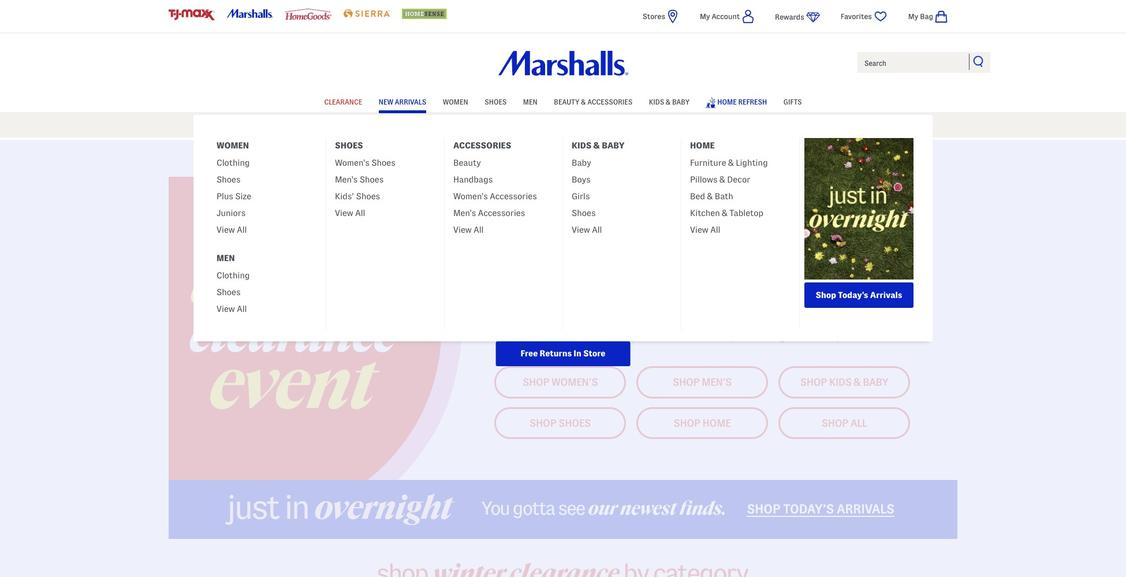 Task type: locate. For each thing, give the bounding box(es) containing it.
0 horizontal spatial kids
[[572, 141, 592, 150]]

baby inside 'shop kids & baby' link
[[863, 377, 889, 388]]

home up shipping
[[690, 141, 715, 150]]

home group containing furniture & lighting
[[682, 153, 799, 244]]

baby left home refresh link
[[672, 98, 690, 105]]

of left the 'some'
[[722, 152, 732, 165]]

1 clothing from the top
[[217, 158, 250, 168]]

0 horizontal spatial men's
[[335, 175, 358, 184]]

men down marshalls home image
[[523, 98, 538, 105]]

refresh
[[739, 98, 767, 105]]

home refresh link
[[705, 91, 767, 111]]

0 horizontal spatial women's
[[335, 158, 370, 168]]

shop kids & baby
[[800, 377, 889, 388]]

home
[[718, 98, 737, 105], [690, 141, 715, 150], [703, 417, 731, 428]]

sierra.com image
[[344, 9, 390, 18]]

boys link
[[572, 170, 591, 187]]

girls
[[572, 192, 590, 201]]

1 vertical spatial women
[[217, 141, 249, 150]]

2 vertical spatial home
[[703, 417, 731, 428]]

beauty inside home group
[[453, 158, 481, 168]]

accessories down women's accessories
[[478, 209, 525, 218]]

of
[[498, 152, 508, 165], [722, 152, 732, 165]]

0 vertical spatial kids
[[649, 98, 664, 105]]

& for kitchen & tabletop link
[[722, 209, 728, 218]]

shop for shop women's
[[523, 377, 550, 388]]

marshalls home image
[[498, 51, 628, 76]]

clothing for women
[[217, 158, 250, 168]]

0 horizontal spatial men
[[217, 254, 235, 263]]

women's up men's shoes link
[[335, 158, 370, 168]]

marquee
[[0, 115, 1126, 137]]

women's
[[552, 377, 598, 388]]

0 vertical spatial home
[[718, 98, 737, 105]]

view all link
[[335, 203, 365, 220], [217, 220, 247, 237], [453, 220, 484, 237], [572, 220, 602, 237], [690, 220, 721, 237], [217, 299, 247, 316]]

shop today's arrivals link
[[805, 282, 914, 308]]

1 vertical spatial kids
[[572, 141, 592, 150]]

shop for shop home
[[674, 417, 701, 428]]

0 vertical spatial clothing link
[[217, 153, 250, 170]]

men's for men's accessories
[[453, 209, 476, 218]]

0 horizontal spatial of
[[498, 152, 508, 165]]

menu bar
[[169, 91, 958, 366]]

1 clothing link from the top
[[217, 153, 250, 170]]

my left account on the right top
[[700, 12, 710, 20]]

weather
[[414, 152, 455, 165]]

2 clothing from the top
[[217, 271, 250, 280]]

1 vertical spatial kids & baby
[[572, 141, 625, 150]]

0 horizontal spatial kids & baby
[[572, 141, 625, 150]]

all for juniors view all "link"
[[237, 225, 247, 235]]

1 horizontal spatial arrivals
[[870, 290, 903, 300]]

2 horizontal spatial kids
[[829, 377, 852, 388]]

shop shoes link
[[494, 407, 626, 439]]

kids & baby link
[[649, 92, 690, 110]]

view all link for juniors
[[217, 220, 247, 237]]

men's up kids'
[[335, 175, 358, 184]]

new arrivals link
[[379, 92, 426, 110]]

of right parts
[[498, 152, 508, 165]]

pillows & decor
[[690, 175, 751, 184]]

my account
[[700, 12, 740, 20]]

0 horizontal spatial the
[[510, 152, 526, 165]]

men's accessories link
[[453, 203, 525, 220]]

clearance link
[[324, 92, 362, 110]]

marshalls.com image
[[227, 9, 273, 18]]

beauty up handbags link
[[453, 158, 481, 168]]

shop for shop today's arrivals
[[816, 290, 836, 300]]

to
[[350, 152, 361, 165]]

stores
[[643, 12, 665, 20]]

0 vertical spatial women's
[[335, 158, 370, 168]]

women inside new arrivals menu
[[217, 141, 249, 150]]

1 in from the left
[[457, 152, 467, 165]]

arrivals right today's
[[870, 290, 903, 300]]

view for men's accessories
[[453, 225, 472, 235]]

shoes link
[[485, 92, 507, 110], [217, 170, 241, 187], [572, 203, 596, 220], [217, 282, 241, 299]]

home for home refresh
[[718, 98, 737, 105]]

0 horizontal spatial my
[[700, 12, 710, 20]]

1 horizontal spatial kids
[[649, 98, 664, 105]]

store
[[583, 349, 606, 358]]

today's
[[784, 502, 834, 516]]

men
[[523, 98, 538, 105], [217, 254, 235, 263]]

1 horizontal spatial men's
[[453, 209, 476, 218]]

1 vertical spatial clothing link
[[217, 266, 250, 282]]

1 horizontal spatial women's
[[453, 192, 488, 201]]

the left shipping
[[659, 152, 675, 165]]

bag
[[920, 12, 933, 20]]

clearance
[[324, 98, 362, 105]]

in right delays
[[646, 152, 657, 165]]

free
[[521, 349, 538, 358]]

0 vertical spatial men
[[523, 98, 538, 105]]

shop down shop women's link
[[530, 417, 557, 428]]

shop for shop all
[[822, 417, 849, 428]]

just in overnight. you've gotta see our newest finds. image
[[169, 480, 958, 539]]

homegoods.com image
[[285, 9, 332, 20]]

furniture & lighting
[[690, 158, 768, 168]]

arrivals
[[395, 98, 426, 105], [870, 290, 903, 300]]

stores link
[[643, 9, 680, 24]]

home inside new arrivals menu
[[690, 141, 715, 150]]

kids & baby inside new arrivals menu
[[572, 141, 625, 150]]

there
[[547, 152, 573, 165]]

None submit
[[973, 55, 985, 67]]

view all for kitchen & tabletop
[[690, 225, 721, 235]]

&
[[581, 98, 586, 105], [666, 98, 671, 105], [594, 141, 600, 150], [728, 158, 734, 168], [720, 175, 725, 184], [707, 192, 713, 201], [722, 209, 728, 218], [854, 377, 861, 388]]

shop down shop men's "link"
[[674, 417, 701, 428]]

rewards
[[775, 13, 805, 21]]

1 vertical spatial women's
[[453, 192, 488, 201]]

shop
[[816, 290, 836, 300], [523, 377, 550, 388], [673, 377, 700, 388], [800, 377, 827, 388], [530, 417, 557, 428], [674, 417, 701, 428], [822, 417, 849, 428], [747, 502, 781, 516]]

the
[[510, 152, 526, 165], [659, 152, 675, 165]]

furniture & lighting link
[[690, 153, 768, 170]]

baby up be
[[602, 141, 625, 150]]

view all for men's accessories
[[453, 225, 484, 235]]

women up plus size link
[[217, 141, 249, 150]]

1 vertical spatial home
[[690, 141, 715, 150]]

clothing
[[217, 158, 250, 168], [217, 271, 250, 280]]

clothing link for men
[[217, 266, 250, 282]]

plus size link
[[217, 187, 251, 203]]

shop men's
[[673, 377, 732, 388]]

1 vertical spatial arrivals
[[870, 290, 903, 300]]

women's
[[335, 158, 370, 168], [453, 192, 488, 201]]

home group for accessories
[[445, 153, 563, 244]]

the left us,
[[510, 152, 526, 165]]

women's down handbags in the top left of the page
[[453, 192, 488, 201]]

2 my from the left
[[908, 12, 919, 20]]

1 vertical spatial beauty
[[453, 158, 481, 168]]

1 of from the left
[[498, 152, 508, 165]]

women
[[443, 98, 468, 105], [217, 141, 249, 150]]

home inside shop today's arrivals main content
[[703, 417, 731, 428]]

view for shoes
[[572, 225, 590, 235]]

pillows & decor link
[[690, 170, 751, 187]]

shop up shop all
[[800, 377, 827, 388]]

1 vertical spatial men
[[217, 254, 235, 263]]

0 vertical spatial women
[[443, 98, 468, 105]]

& for pillows & decor link
[[720, 175, 725, 184]]

home for home
[[690, 141, 715, 150]]

home group
[[208, 153, 326, 244], [326, 153, 444, 227], [445, 153, 563, 244], [563, 153, 681, 244], [682, 153, 799, 244], [208, 266, 326, 323]]

0 horizontal spatial arrivals
[[395, 98, 426, 105]]

& for furniture & lighting link
[[728, 158, 734, 168]]

men down juniors
[[217, 254, 235, 263]]

homesense.com image
[[402, 9, 448, 19]]

banner
[[0, 0, 1126, 366]]

shop down 'shop kids & baby' link
[[822, 417, 849, 428]]

0 horizontal spatial women
[[217, 141, 249, 150]]

1 the from the left
[[510, 152, 526, 165]]

all for view all "link" associated with men's accessories
[[474, 225, 484, 235]]

plus size
[[217, 192, 251, 201]]

decor
[[727, 175, 751, 184]]

shop men's link
[[637, 366, 768, 398]]

menu bar containing women
[[169, 91, 958, 366]]

accessories
[[588, 98, 633, 105], [453, 141, 511, 150], [490, 192, 537, 201], [478, 209, 525, 218]]

women right new arrivals
[[443, 98, 468, 105]]

shop all
[[822, 417, 867, 428]]

my left bag
[[908, 12, 919, 20]]

0 vertical spatial men's
[[335, 175, 358, 184]]

favorites
[[841, 12, 872, 20]]

1 horizontal spatial my
[[908, 12, 919, 20]]

shop home link
[[637, 407, 768, 439]]

my inside my bag link
[[908, 12, 919, 20]]

all inside shop today's arrivals main content
[[851, 417, 867, 428]]

all for view all "link" associated with kitchen & tabletop
[[711, 225, 721, 235]]

shop inside new arrivals menu
[[816, 290, 836, 300]]

my inside my account link
[[700, 12, 710, 20]]

due to inclement weather in parts of the us, there may be delays in the shipping of some orders.
[[328, 152, 797, 165]]

today's arrivals image
[[805, 138, 914, 279]]

0 vertical spatial arrivals
[[395, 98, 426, 105]]

new arrivals menu
[[194, 115, 933, 366]]

arrivals right new
[[395, 98, 426, 105]]

bed
[[690, 192, 705, 201]]

home group containing beauty
[[445, 153, 563, 244]]

beauty right the men link
[[554, 98, 580, 105]]

men's down handbags in the top left of the page
[[453, 209, 476, 218]]

1 horizontal spatial beauty
[[554, 98, 580, 105]]

0 vertical spatial beauty
[[554, 98, 580, 105]]

accessories up be
[[588, 98, 633, 105]]

1 vertical spatial men's
[[453, 209, 476, 218]]

1 vertical spatial clothing
[[217, 271, 250, 280]]

site search search field
[[857, 51, 992, 74]]

arrivals inside menu
[[870, 290, 903, 300]]

view all
[[335, 209, 365, 218], [217, 225, 247, 235], [453, 225, 484, 235], [572, 225, 602, 235], [690, 225, 721, 235], [217, 304, 247, 314]]

women's for women's shoes
[[335, 158, 370, 168]]

baby up boys link
[[572, 158, 591, 168]]

home group containing baby
[[563, 153, 681, 244]]

shop today's arrivals
[[816, 290, 903, 300]]

home group containing women's shoes
[[326, 153, 444, 227]]

kitchen & tabletop link
[[690, 203, 764, 220]]

view for juniors
[[217, 225, 235, 235]]

shop left today's
[[816, 290, 836, 300]]

shop for shop men's
[[673, 377, 700, 388]]

0 horizontal spatial beauty
[[453, 158, 481, 168]]

home group for men
[[208, 266, 326, 323]]

shop kids & baby link
[[779, 366, 910, 398]]

0 horizontal spatial in
[[457, 152, 467, 165]]

tabletop
[[730, 209, 764, 218]]

shop down free at the bottom of the page
[[523, 377, 550, 388]]

0 vertical spatial clothing
[[217, 158, 250, 168]]

women's accessories link
[[453, 187, 537, 203]]

shop for shop kids & baby
[[800, 377, 827, 388]]

1 my from the left
[[700, 12, 710, 20]]

1 horizontal spatial men
[[523, 98, 538, 105]]

my bag
[[908, 12, 933, 20]]

bed & bath link
[[690, 187, 733, 203]]

free returns in store
[[521, 349, 606, 358]]

shop left today's
[[747, 502, 781, 516]]

1 horizontal spatial in
[[646, 152, 657, 165]]

in left parts
[[457, 152, 467, 165]]

inclement
[[363, 152, 413, 165]]

in
[[457, 152, 467, 165], [646, 152, 657, 165]]

shop inside "link"
[[673, 377, 700, 388]]

2 clothing link from the top
[[217, 266, 250, 282]]

1 horizontal spatial the
[[659, 152, 675, 165]]

the big clearance event! winter savings:  ... than regular department & specialty store prices* image
[[169, 177, 958, 480]]

home down men's
[[703, 417, 731, 428]]

baby
[[672, 98, 690, 105], [602, 141, 625, 150], [572, 158, 591, 168], [863, 377, 889, 388]]

baby up shop all
[[863, 377, 889, 388]]

2 vertical spatial kids
[[829, 377, 852, 388]]

may
[[575, 152, 597, 165]]

1 horizontal spatial of
[[722, 152, 732, 165]]

today's
[[838, 290, 869, 300]]

1 horizontal spatial kids & baby
[[649, 98, 690, 105]]

home left the refresh
[[718, 98, 737, 105]]

favorites link
[[841, 9, 888, 24]]

1 horizontal spatial women
[[443, 98, 468, 105]]

shop today's arrivals link
[[747, 502, 895, 517]]

shop left men's
[[673, 377, 700, 388]]

2 in from the left
[[646, 152, 657, 165]]

home group for women
[[208, 153, 326, 244]]



Task type: describe. For each thing, give the bounding box(es) containing it.
& for "kids & baby" link
[[666, 98, 671, 105]]

shop home
[[674, 417, 731, 428]]

banner containing women
[[0, 0, 1126, 366]]

0 vertical spatial kids & baby
[[649, 98, 690, 105]]

view all for juniors
[[217, 225, 247, 235]]

shop for shop today's arrivals
[[747, 502, 781, 516]]

shop all link
[[779, 407, 910, 439]]

returns
[[540, 349, 572, 358]]

baby inside home group
[[572, 158, 591, 168]]

view for kitchen & tabletop
[[690, 225, 709, 235]]

view all link for men's accessories
[[453, 220, 484, 237]]

kitchen & tabletop
[[690, 209, 764, 218]]

some
[[734, 152, 760, 165]]

furniture
[[690, 158, 727, 168]]

baby link
[[572, 153, 591, 170]]

& for beauty & accessories link at the top
[[581, 98, 586, 105]]

shop today's arrivals
[[747, 502, 895, 516]]

beauty & accessories link
[[554, 92, 633, 110]]

view all link for kitchen & tabletop
[[690, 220, 721, 237]]

shop for shop shoes
[[530, 417, 557, 428]]

men inside new arrivals menu
[[217, 254, 235, 263]]

my for my account
[[700, 12, 710, 20]]

kitchen
[[690, 209, 720, 218]]

bed & bath
[[690, 192, 733, 201]]

boys
[[572, 175, 591, 184]]

beauty link
[[453, 153, 481, 170]]

us,
[[528, 152, 546, 165]]

plus
[[217, 192, 233, 201]]

kids inside new arrivals menu
[[572, 141, 592, 150]]

men's shoes
[[335, 175, 384, 184]]

kids inside shop today's arrivals main content
[[829, 377, 852, 388]]

parts
[[469, 152, 496, 165]]

tjmaxx.com image
[[169, 9, 215, 20]]

none submit inside site search search box
[[973, 55, 985, 67]]

shop shoes
[[530, 417, 591, 428]]

shipping
[[677, 152, 720, 165]]

my bag link
[[908, 9, 958, 24]]

women's shoes link
[[335, 153, 396, 170]]

shop women's link
[[494, 366, 626, 398]]

shoes inside shop today's arrivals main content
[[559, 417, 591, 428]]

men link
[[523, 92, 538, 110]]

women's for women's accessories
[[453, 192, 488, 201]]

orders.
[[762, 152, 797, 165]]

accessories up parts
[[453, 141, 511, 150]]

my account link
[[700, 9, 754, 24]]

& inside shop today's arrivals main content
[[854, 377, 861, 388]]

shop today's arrivals main content
[[169, 140, 958, 577]]

arrivals
[[837, 502, 895, 516]]

all for shop all link
[[851, 417, 867, 428]]

handbags link
[[453, 170, 493, 187]]

beauty for beauty & accessories
[[554, 98, 580, 105]]

free returns in store link
[[496, 341, 630, 366]]

all for view all "link" corresponding to shoes
[[592, 225, 602, 235]]

rewards link
[[775, 10, 820, 24]]

delays
[[612, 152, 645, 165]]

home group for home
[[682, 153, 799, 244]]

pillows
[[690, 175, 718, 184]]

bath
[[715, 192, 733, 201]]

be
[[598, 152, 610, 165]]

home group for shoes
[[326, 153, 444, 227]]

shop women's
[[523, 377, 598, 388]]

account
[[712, 12, 740, 20]]

accessories up men's accessories link
[[490, 192, 537, 201]]

due
[[328, 152, 349, 165]]

beauty for beauty
[[453, 158, 481, 168]]

clothing for men
[[217, 271, 250, 280]]

women link
[[443, 92, 468, 110]]

in
[[574, 349, 582, 358]]

girls link
[[572, 187, 590, 203]]

women's shoes
[[335, 158, 396, 168]]

new
[[379, 98, 393, 105]]

new arrivals
[[379, 98, 426, 105]]

menu bar inside banner
[[169, 91, 958, 366]]

baby inside "kids & baby" link
[[672, 98, 690, 105]]

men's
[[702, 377, 732, 388]]

view all for shoes
[[572, 225, 602, 235]]

home refresh
[[718, 98, 767, 105]]

2 the from the left
[[659, 152, 675, 165]]

2 of from the left
[[722, 152, 732, 165]]

clothing link for women
[[217, 153, 250, 170]]

Search text field
[[857, 51, 992, 74]]

& for bed & bath link
[[707, 192, 713, 201]]

kids'
[[335, 192, 354, 201]]

beauty & accessories
[[554, 98, 633, 105]]

juniors link
[[217, 203, 246, 220]]

size
[[235, 192, 251, 201]]

men's accessories
[[453, 209, 525, 218]]

juniors
[[217, 209, 246, 218]]

gifts link
[[784, 92, 802, 110]]

home group for kids & baby
[[563, 153, 681, 244]]

gifts
[[784, 98, 802, 105]]

kids' shoes
[[335, 192, 380, 201]]

view all link for shoes
[[572, 220, 602, 237]]

lighting
[[736, 158, 768, 168]]

women's accessories
[[453, 192, 537, 201]]

men's for men's shoes
[[335, 175, 358, 184]]

my for my bag
[[908, 12, 919, 20]]



Task type: vqa. For each thing, say whether or not it's contained in the screenshot.
email address email field
no



